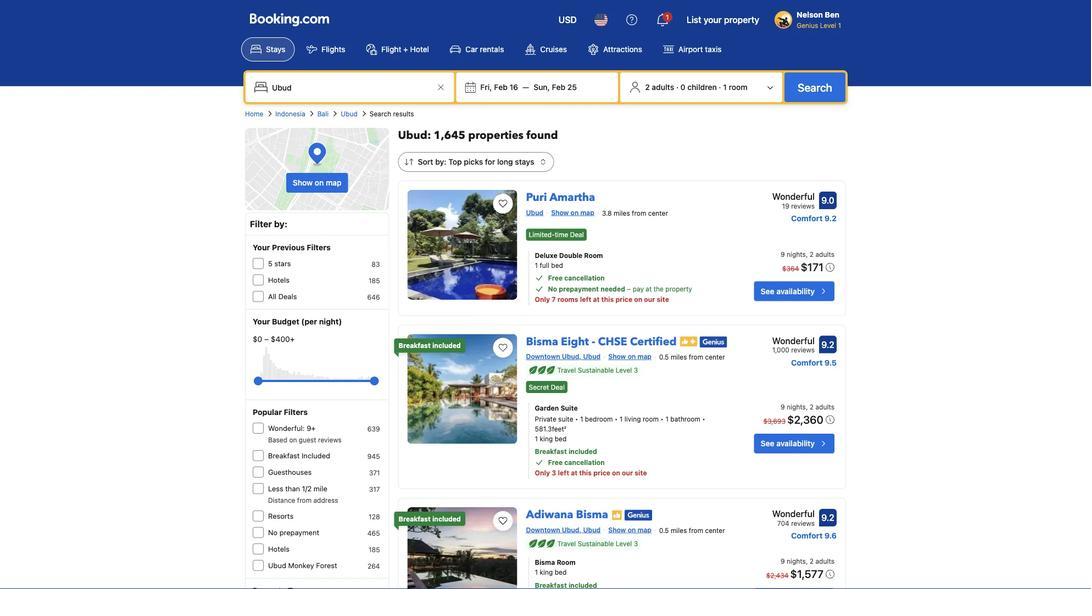 Task type: locate. For each thing, give the bounding box(es) containing it.
0 vertical spatial 9 nights , 2 adults
[[781, 251, 835, 259]]

0 horizontal spatial this
[[580, 469, 592, 477]]

0.5 for adiwana bisma
[[660, 527, 669, 535]]

bisma inside 'bisma room 1 king bed breakfast included'
[[535, 559, 555, 567]]

1 horizontal spatial this
[[602, 296, 614, 304]]

filters right 'previous'
[[307, 243, 331, 252]]

breakfast included for bisma eight - chse certified
[[399, 342, 461, 350]]

2 , from the top
[[806, 403, 808, 411]]

bisma left eight
[[526, 334, 558, 349]]

1 vertical spatial prepayment
[[280, 529, 319, 537]]

3 , from the top
[[806, 558, 808, 566]]

• left "bathroom"
[[661, 416, 664, 423]]

center for adiwana bisma
[[706, 527, 725, 535]]

search
[[798, 81, 833, 94], [370, 110, 391, 118]]

2 vertical spatial bisma
[[535, 559, 555, 567]]

travel sustainable level 3 down bisma eight - chse certified
[[558, 367, 638, 375]]

scored 9.2 element
[[820, 336, 837, 354], [820, 510, 837, 527]]

address
[[314, 497, 338, 505]]

nights up $364
[[787, 251, 806, 259]]

wonderful element up comfort 9.6
[[773, 508, 815, 521]]

1 downtown from the top
[[526, 353, 560, 361]]

1 travel from the top
[[558, 367, 576, 375]]

availability
[[777, 287, 815, 296], [777, 439, 815, 449]]

1 breakfast included from the top
[[399, 342, 461, 350]]

this property is part of our preferred partner program. it's committed to providing excellent service and good value. it'll pay us a higher commission if you make a booking. image
[[612, 510, 623, 521]]

704
[[778, 520, 790, 528]]

1 see from the top
[[761, 287, 775, 296]]

see availability link down $2,360
[[755, 434, 835, 454]]

0 vertical spatial level
[[820, 21, 837, 29]]

1 cancellation from the top
[[565, 274, 605, 282]]

prepayment for no prepayment
[[280, 529, 319, 537]]

mile
[[314, 485, 327, 493]]

0 horizontal spatial site
[[635, 469, 647, 477]]

only for $2,360
[[535, 469, 550, 477]]

our
[[644, 296, 655, 304], [622, 469, 633, 477]]

nights
[[787, 251, 806, 259], [787, 403, 806, 411], [787, 558, 806, 566]]

1 vertical spatial free
[[548, 459, 563, 467]]

deal right time
[[570, 231, 584, 239]]

genius
[[797, 21, 819, 29]]

9 nights , 2 adults up $171
[[781, 251, 835, 259]]

1 vertical spatial by:
[[274, 219, 288, 229]]

9.2 for adiwana bisma
[[822, 513, 835, 524]]

3
[[634, 367, 638, 375], [552, 469, 556, 477], [634, 541, 638, 548]]

pay
[[633, 285, 644, 293]]

king
[[540, 435, 553, 443], [540, 569, 553, 577]]

1 vertical spatial our
[[622, 469, 633, 477]]

+
[[404, 45, 408, 54]]

ubud, for bisma
[[562, 527, 582, 534]]

4 • from the left
[[703, 416, 706, 423]]

king inside 'bisma room 1 king bed breakfast included'
[[540, 569, 553, 577]]

9
[[781, 251, 785, 259], [781, 403, 785, 411], [781, 558, 785, 566]]

only for $171
[[535, 296, 550, 304]]

0 vertical spatial downtown
[[526, 353, 560, 361]]

0 vertical spatial ,
[[806, 251, 808, 259]]

bisma down the adiwana
[[535, 559, 555, 567]]

9.2 down scored 9.0 "element"
[[825, 214, 837, 223]]

reviews inside wonderful 1,000 reviews
[[792, 346, 815, 354]]

only left 7
[[535, 296, 550, 304]]

double
[[559, 252, 583, 260]]

children
[[688, 83, 717, 92]]

2 downtown from the top
[[526, 527, 560, 534]]

2 vertical spatial 9 nights , 2 adults
[[781, 558, 835, 566]]

1 vertical spatial see availability
[[761, 439, 815, 449]]

· left 0
[[677, 83, 679, 92]]

2 your from the top
[[253, 317, 270, 327]]

2 up $2,360
[[810, 403, 814, 411]]

3 9 nights , 2 adults from the top
[[781, 558, 835, 566]]

1 vertical spatial downtown ubud, ubud
[[526, 527, 601, 534]]

deluxe double room
[[535, 252, 603, 260]]

9 nights , 2 adults up $1,577
[[781, 558, 835, 566]]

0 vertical spatial free cancellation
[[548, 274, 605, 282]]

your previous filters
[[253, 243, 331, 252]]

your up $0
[[253, 317, 270, 327]]

reviews inside wonderful 19 reviews
[[792, 202, 815, 210]]

downtown ubud, ubud down eight
[[526, 353, 601, 361]]

reviews inside wonderful 704 reviews
[[792, 520, 815, 528]]

see for $171
[[761, 287, 775, 296]]

2 9 nights , 2 adults from the top
[[781, 403, 835, 411]]

flight + hotel
[[382, 45, 429, 54]]

room inside private suite • 1 bedroom • 1 living room • 1 bathroom • 581.3feet² 1 king bed breakfast included
[[643, 416, 659, 423]]

on inside button
[[315, 178, 324, 187]]

0 horizontal spatial –
[[264, 335, 269, 344]]

0 vertical spatial search
[[798, 81, 833, 94]]

center for bisma eight - chse certified
[[706, 354, 725, 362]]

2 for $1,577
[[810, 558, 814, 566]]

sustainable for eight
[[578, 367, 614, 375]]

breakfast included for adiwana bisma
[[399, 516, 461, 523]]

0 vertical spatial 185
[[369, 277, 380, 285]]

1 vertical spatial ubud,
[[562, 527, 582, 534]]

bed inside private suite • 1 bedroom • 1 living room • 1 bathroom • 581.3feet² 1 king bed breakfast included
[[555, 435, 567, 443]]

availability down $364
[[777, 287, 815, 296]]

comfort down wonderful 19 reviews
[[792, 214, 823, 223]]

search inside "button"
[[798, 81, 833, 94]]

0 vertical spatial scored 9.2 element
[[820, 336, 837, 354]]

2 free from the top
[[548, 459, 563, 467]]

2 vertical spatial 9
[[781, 558, 785, 566]]

deluxe
[[535, 252, 558, 260]]

3 up the adiwana bisma link
[[552, 469, 556, 477]]

sustainable down '-'
[[578, 367, 614, 375]]

1 vertical spatial 9 nights , 2 adults
[[781, 403, 835, 411]]

0 vertical spatial wonderful
[[773, 192, 815, 202]]

limited-
[[529, 231, 555, 239]]

adults up $2,360
[[816, 403, 835, 411]]

this
[[602, 296, 614, 304], [580, 469, 592, 477]]

0 horizontal spatial ·
[[677, 83, 679, 92]]

185
[[369, 277, 380, 285], [369, 546, 380, 554]]

adults up $1,577
[[816, 558, 835, 566]]

• right suite
[[575, 416, 579, 423]]

1 full bed
[[535, 262, 563, 270]]

1 9 from the top
[[781, 251, 785, 259]]

adults up $171
[[816, 251, 835, 259]]

downtown ubud, ubud for bisma
[[526, 353, 601, 361]]

by: for filter
[[274, 219, 288, 229]]

reviews up comfort 9.5 at the right of page
[[792, 346, 815, 354]]

0 horizontal spatial deal
[[551, 384, 565, 391]]

cancellation up only 3 left at this price on our site
[[565, 459, 605, 467]]

scored 9.2 element up 9.6
[[820, 510, 837, 527]]

• down garden suite link
[[615, 416, 618, 423]]

reviews for comfort 9.5
[[792, 346, 815, 354]]

this up the adiwana bisma link
[[580, 469, 592, 477]]

$400+
[[271, 335, 295, 344]]

0 vertical spatial your
[[253, 243, 270, 252]]

show inside button
[[293, 178, 313, 187]]

travel for adiwana
[[558, 541, 576, 548]]

at
[[646, 285, 652, 293], [593, 296, 600, 304], [571, 469, 578, 477]]

flights
[[322, 45, 345, 54]]

feb left "25"
[[552, 83, 566, 92]]

bisma
[[526, 334, 558, 349], [576, 508, 609, 523], [535, 559, 555, 567]]

3 wonderful from the top
[[773, 509, 815, 520]]

time
[[555, 231, 569, 239]]

2 inside dropdown button
[[645, 83, 650, 92]]

9.2 for bisma eight - chse certified
[[822, 340, 835, 350]]

show on map inside button
[[293, 178, 342, 187]]

1 vertical spatial breakfast included
[[399, 516, 461, 523]]

0 horizontal spatial feb
[[494, 83, 508, 92]]

1 see availability from the top
[[761, 287, 815, 296]]

private suite • 1 bedroom • 1 living room • 1 bathroom • 581.3feet² 1 king bed breakfast included
[[535, 416, 706, 456]]

1 sustainable from the top
[[578, 367, 614, 375]]

3 for adiwana bisma
[[634, 541, 638, 548]]

price down private suite • 1 bedroom • 1 living room • 1 bathroom • 581.3feet² 1 king bed breakfast included
[[594, 469, 611, 477]]

downtown
[[526, 353, 560, 361], [526, 527, 560, 534]]

room inside dropdown button
[[729, 83, 748, 92]]

bisma for bisma room 1 king bed breakfast included
[[535, 559, 555, 567]]

1
[[666, 13, 669, 21], [839, 21, 842, 29], [724, 83, 727, 92], [535, 262, 538, 270], [580, 416, 583, 423], [620, 416, 623, 423], [666, 416, 669, 423], [535, 435, 538, 443], [535, 569, 538, 577]]

adults for $1,577
[[816, 558, 835, 566]]

wonderful for adiwana bisma
[[773, 509, 815, 520]]

reviews up "comfort 9.2"
[[792, 202, 815, 210]]

0 vertical spatial travel
[[558, 367, 576, 375]]

1 9 nights , 2 adults from the top
[[781, 251, 835, 259]]

adiwana bisma image
[[408, 508, 518, 590]]

genius discounts available at this property. image
[[700, 337, 728, 348], [700, 337, 728, 348], [625, 510, 653, 521], [625, 510, 653, 521]]

1 travel sustainable level 3 from the top
[[558, 367, 638, 375]]

property right the
[[666, 285, 693, 293]]

0 vertical spatial ubud,
[[562, 353, 582, 361]]

sustainable down this property is part of our preferred partner program. it's committed to providing excellent service and good value. it'll pay us a higher commission if you make a booking. image
[[578, 541, 614, 548]]

downtown ubud, ubud down 'adiwana bisma'
[[526, 527, 601, 534]]

2 cancellation from the top
[[565, 459, 605, 467]]

0 vertical spatial by:
[[435, 157, 447, 167]]

2 vertical spatial 3
[[634, 541, 638, 548]]

map inside button
[[326, 178, 342, 187]]

breakfast inside 'bisma room 1 king bed breakfast included'
[[535, 582, 567, 590]]

2 vertical spatial at
[[571, 469, 578, 477]]

1 0.5 miles from center from the top
[[660, 354, 725, 362]]

945
[[368, 453, 380, 461]]

group
[[258, 373, 375, 390]]

0.5 for bisma eight - chse certified
[[660, 354, 669, 362]]

reviews for comfort 9.6
[[792, 520, 815, 528]]

1 horizontal spatial prepayment
[[559, 285, 599, 293]]

2 vertical spatial comfort
[[792, 532, 823, 541]]

3 9 from the top
[[781, 558, 785, 566]]

adiwana
[[526, 508, 574, 523]]

16
[[510, 83, 518, 92]]

2 see availability from the top
[[761, 439, 815, 449]]

wonderful element up comfort 9.5 at the right of page
[[773, 334, 815, 348]]

2 up $171
[[810, 251, 814, 259]]

wonderful 1,000 reviews
[[773, 336, 815, 354]]

price down no prepayment needed – pay at the property
[[616, 296, 633, 304]]

1 vertical spatial sustainable
[[578, 541, 614, 548]]

by: right filter
[[274, 219, 288, 229]]

your for your previous filters
[[253, 243, 270, 252]]

adults
[[652, 83, 675, 92], [816, 251, 835, 259], [816, 403, 835, 411], [816, 558, 835, 566]]

2 free cancellation from the top
[[548, 459, 605, 467]]

ben
[[825, 10, 840, 19]]

nights up $1,577
[[787, 558, 806, 566]]

9 nights , 2 adults for $2,360
[[781, 403, 835, 411]]

your up 5
[[253, 243, 270, 252]]

bisma eight - chse certified image
[[408, 334, 518, 444]]

2 left 0
[[645, 83, 650, 92]]

search for search
[[798, 81, 833, 94]]

certified
[[630, 334, 677, 349]]

1 downtown ubud, ubud from the top
[[526, 353, 601, 361]]

2 vertical spatial wonderful
[[773, 509, 815, 520]]

, for $1,577
[[806, 558, 808, 566]]

0 vertical spatial bed
[[551, 262, 563, 270]]

0 vertical spatial cancellation
[[565, 274, 605, 282]]

level up 'bisma room' link
[[616, 541, 632, 548]]

results
[[393, 110, 414, 118]]

breakfast included
[[399, 342, 461, 350], [399, 516, 461, 523]]

1 vertical spatial site
[[635, 469, 647, 477]]

1 vertical spatial travel sustainable level 3
[[558, 541, 638, 548]]

level down ben
[[820, 21, 837, 29]]

ubud left monkey
[[268, 562, 286, 570]]

1 horizontal spatial left
[[580, 296, 592, 304]]

room
[[729, 83, 748, 92], [643, 416, 659, 423]]

this property is part of our preferred plus program. it's committed to providing outstanding service and excellent value. it'll pay us a higher commission if you make a booking. image
[[680, 337, 698, 347]]

comfort for bisma eight - chse certified
[[792, 358, 823, 367]]

see availability down $3,693
[[761, 439, 815, 449]]

prepayment down resorts on the bottom left
[[280, 529, 319, 537]]

puri amartha image
[[408, 190, 518, 300]]

2 9 from the top
[[781, 403, 785, 411]]

this down the needed at the right top
[[602, 296, 614, 304]]

2 vertical spatial wonderful element
[[773, 508, 815, 521]]

– right $0
[[264, 335, 269, 344]]

9 for $171
[[781, 251, 785, 259]]

level for adiwana bisma
[[616, 541, 632, 548]]

this property is part of our preferred partner program. it's committed to providing excellent service and good value. it'll pay us a higher commission if you make a booking. image
[[612, 510, 623, 521]]

ubud, for eight
[[562, 353, 582, 361]]

bali link
[[318, 109, 329, 119]]

1 horizontal spatial property
[[724, 15, 760, 25]]

2 nights from the top
[[787, 403, 806, 411]]

1 wonderful from the top
[[773, 192, 815, 202]]

filters up "wonderful: 9+"
[[284, 408, 308, 417]]

from for comfort 9.5
[[689, 354, 704, 362]]

2 adults · 0 children · 1 room
[[645, 83, 748, 92]]

wonderful up '704'
[[773, 509, 815, 520]]

– left pay
[[627, 285, 631, 293]]

2 ubud, from the top
[[562, 527, 582, 534]]

reviews
[[792, 202, 815, 210], [792, 346, 815, 354], [318, 436, 342, 444], [792, 520, 815, 528]]

0 horizontal spatial our
[[622, 469, 633, 477]]

1 only from the top
[[535, 296, 550, 304]]

1 vertical spatial travel
[[558, 541, 576, 548]]

3 nights from the top
[[787, 558, 806, 566]]

1 vertical spatial 9
[[781, 403, 785, 411]]

hotels
[[268, 276, 290, 284], [268, 546, 290, 554]]

level inside nelson ben genius level 1
[[820, 21, 837, 29]]

0.5 up 'bisma room' link
[[660, 527, 669, 535]]

left right rooms
[[580, 296, 592, 304]]

level for bisma eight - chse certified
[[616, 367, 632, 375]]

fri, feb 16 — sun, feb 25
[[481, 83, 577, 92]]

your
[[704, 15, 722, 25]]

free
[[548, 274, 563, 282], [548, 459, 563, 467]]

1 your from the top
[[253, 243, 270, 252]]

prepayment
[[559, 285, 599, 293], [280, 529, 319, 537]]

1 scored 9.2 element from the top
[[820, 336, 837, 354]]

1 availability from the top
[[777, 287, 815, 296]]

site down private suite • 1 bedroom • 1 living room • 1 bathroom • 581.3feet² 1 king bed breakfast included
[[635, 469, 647, 477]]

1 vertical spatial see availability link
[[755, 434, 835, 454]]

needed
[[601, 285, 626, 293]]

wonderful up 19
[[773, 192, 815, 202]]

1 vertical spatial deal
[[551, 384, 565, 391]]

1 vertical spatial left
[[558, 469, 570, 477]]

0 horizontal spatial left
[[558, 469, 570, 477]]

•
[[575, 416, 579, 423], [615, 416, 618, 423], [661, 416, 664, 423], [703, 416, 706, 423]]

scored 9.2 element for bisma eight - chse certified
[[820, 336, 837, 354]]

scored 9.2 element up 9.5
[[820, 336, 837, 354]]

1 vertical spatial ,
[[806, 403, 808, 411]]

ubud:
[[398, 128, 431, 143]]

puri amartha link
[[526, 186, 596, 205]]

bisma left this property is part of our preferred partner program. it's committed to providing excellent service and good value. it'll pay us a higher commission if you make a booking. icon in the right of the page
[[576, 508, 609, 523]]

0 vertical spatial room
[[729, 83, 748, 92]]

2 vertical spatial level
[[616, 541, 632, 548]]

0.5 down certified
[[660, 354, 669, 362]]

rooms
[[558, 296, 579, 304]]

0 horizontal spatial at
[[571, 469, 578, 477]]

free down 1 full bed
[[548, 274, 563, 282]]

free cancellation up rooms
[[548, 274, 605, 282]]

comfort
[[792, 214, 823, 223], [792, 358, 823, 367], [792, 532, 823, 541]]

1 vertical spatial only
[[535, 469, 550, 477]]

0 vertical spatial wonderful element
[[773, 190, 815, 203]]

0 vertical spatial nights
[[787, 251, 806, 259]]

no down resorts on the bottom left
[[268, 529, 278, 537]]

search results updated. ubud: 1,645 properties found. element
[[398, 128, 847, 143]]

317
[[369, 486, 380, 494]]

our down private suite • 1 bedroom • 1 living room • 1 bathroom • 581.3feet² 1 king bed breakfast included
[[622, 469, 633, 477]]

0 vertical spatial free
[[548, 274, 563, 282]]

show on map
[[293, 178, 342, 187], [551, 209, 595, 217], [609, 353, 652, 361], [609, 527, 652, 534]]

2 see availability link from the top
[[755, 434, 835, 454]]

2 king from the top
[[540, 569, 553, 577]]

2 travel from the top
[[558, 541, 576, 548]]

your account menu nelson ben genius level 1 element
[[775, 5, 846, 30]]

budget
[[272, 317, 300, 327]]

2 vertical spatial ,
[[806, 558, 808, 566]]

downtown up secret deal
[[526, 353, 560, 361]]

1 vertical spatial availability
[[777, 439, 815, 449]]

map for comfort 9.2
[[581, 209, 595, 217]]

property
[[724, 15, 760, 25], [666, 285, 693, 293]]

cancellation down double
[[565, 274, 605, 282]]

1 vertical spatial 185
[[369, 546, 380, 554]]

2 0.5 miles from center from the top
[[660, 527, 725, 535]]

2 vertical spatial miles
[[671, 527, 687, 535]]

free down 581.3feet²
[[548, 459, 563, 467]]

1 vertical spatial 0.5
[[660, 527, 669, 535]]

0.5
[[660, 354, 669, 362], [660, 527, 669, 535]]

1 vertical spatial comfort
[[792, 358, 823, 367]]

2 downtown ubud, ubud from the top
[[526, 527, 601, 534]]

0 horizontal spatial no
[[268, 529, 278, 537]]

· right children
[[719, 83, 722, 92]]

1 horizontal spatial our
[[644, 296, 655, 304]]

2 travel sustainable level 3 from the top
[[558, 541, 638, 548]]

0 vertical spatial deal
[[570, 231, 584, 239]]

0 vertical spatial prepayment
[[559, 285, 599, 293]]

by: left the top
[[435, 157, 447, 167]]

included
[[302, 452, 330, 460]]

$0
[[253, 335, 262, 344]]

secret
[[529, 384, 549, 391]]

1 nights from the top
[[787, 251, 806, 259]]

9 nights , 2 adults for $171
[[781, 251, 835, 259]]

(per
[[301, 317, 317, 327]]

0 vertical spatial –
[[627, 285, 631, 293]]

attractions
[[604, 45, 643, 54]]

wonderful element for bisma eight - chse certified
[[773, 334, 815, 348]]

1 free from the top
[[548, 274, 563, 282]]

booking.com image
[[250, 13, 329, 26]]

,
[[806, 251, 808, 259], [806, 403, 808, 411], [806, 558, 808, 566]]

1 see availability link from the top
[[755, 282, 835, 301]]

1 · from the left
[[677, 83, 679, 92]]

3 up 'bisma room' link
[[634, 541, 638, 548]]

comfort down wonderful 1,000 reviews
[[792, 358, 823, 367]]

sun, feb 25 button
[[529, 78, 582, 97]]

9 up $2,434
[[781, 558, 785, 566]]

, up $2,360
[[806, 403, 808, 411]]

1 inside 1 dropdown button
[[666, 13, 669, 21]]

0 vertical spatial comfort
[[792, 214, 823, 223]]

1 wonderful element from the top
[[773, 190, 815, 203]]

previous
[[272, 243, 305, 252]]

hotels down the 5 stars
[[268, 276, 290, 284]]

resorts
[[268, 513, 294, 521]]

center
[[648, 210, 668, 217], [706, 354, 725, 362], [706, 527, 725, 535]]

2 only from the top
[[535, 469, 550, 477]]

3 • from the left
[[661, 416, 664, 423]]

breakfast inside private suite • 1 bedroom • 1 living room • 1 bathroom • 581.3feet² 1 king bed breakfast included
[[535, 448, 567, 456]]

1 vertical spatial free cancellation
[[548, 459, 605, 467]]

bisma for bisma eight - chse certified
[[526, 334, 558, 349]]

• right "bathroom"
[[703, 416, 706, 423]]

2 185 from the top
[[369, 546, 380, 554]]

travel sustainable level 3 down this property is part of our preferred partner program. it's committed to providing excellent service and good value. it'll pay us a higher commission if you make a booking. image
[[558, 541, 638, 548]]

feb left 16
[[494, 83, 508, 92]]

at down no prepayment needed – pay at the property
[[593, 296, 600, 304]]

3 wonderful element from the top
[[773, 508, 815, 521]]

2 wonderful element from the top
[[773, 334, 815, 348]]

hotels down no prepayment
[[268, 546, 290, 554]]

0.5 miles from center for adiwana bisma
[[660, 527, 725, 535]]

show for comfort 9.2
[[551, 209, 569, 217]]

1/2
[[302, 485, 312, 493]]

attractions link
[[579, 37, 652, 62]]

room inside 'bisma room 1 king bed breakfast included'
[[557, 559, 576, 567]]

1 vertical spatial bed
[[555, 435, 567, 443]]

room right double
[[584, 252, 603, 260]]

room down 'adiwana bisma'
[[557, 559, 576, 567]]

1 vertical spatial filters
[[284, 408, 308, 417]]

2 availability from the top
[[777, 439, 815, 449]]

wonderful:
[[268, 425, 305, 433]]

1 horizontal spatial price
[[616, 296, 633, 304]]

travel up secret deal
[[558, 367, 576, 375]]

0 vertical spatial price
[[616, 296, 633, 304]]

0 vertical spatial no
[[548, 285, 557, 293]]

wonderful element
[[773, 190, 815, 203], [773, 334, 815, 348], [773, 508, 815, 521]]

2 breakfast included from the top
[[399, 516, 461, 523]]

2 vertical spatial nights
[[787, 558, 806, 566]]

0 vertical spatial site
[[657, 296, 669, 304]]

1 vertical spatial room
[[643, 416, 659, 423]]

deal right secret
[[551, 384, 565, 391]]

9 up $364
[[781, 251, 785, 259]]

left up the adiwana bisma link
[[558, 469, 570, 477]]

1 , from the top
[[806, 251, 808, 259]]

1 ubud, from the top
[[562, 353, 582, 361]]

2 wonderful from the top
[[773, 336, 815, 346]]

wonderful: 9+
[[268, 425, 316, 433]]

airport taxis link
[[654, 37, 731, 62]]

cancellation
[[565, 274, 605, 282], [565, 459, 605, 467]]

travel sustainable level 3 for bisma
[[558, 541, 638, 548]]

see for $2,360
[[761, 439, 775, 449]]

only 7 rooms left at this price on our site
[[535, 296, 669, 304]]

3 comfort from the top
[[792, 532, 823, 541]]

371
[[369, 469, 380, 477]]

83
[[372, 261, 380, 268]]

0 horizontal spatial prepayment
[[280, 529, 319, 537]]

room right living
[[643, 416, 659, 423]]

no up 7
[[548, 285, 557, 293]]

1 0.5 from the top
[[660, 354, 669, 362]]

downtown ubud, ubud for adiwana
[[526, 527, 601, 534]]

1 vertical spatial 0.5 miles from center
[[660, 527, 725, 535]]

nights for $1,577
[[787, 558, 806, 566]]

1 vertical spatial –
[[264, 335, 269, 344]]

9.2 up 9.5
[[822, 340, 835, 350]]

1 horizontal spatial deal
[[570, 231, 584, 239]]

stays
[[515, 157, 534, 167]]

1 vertical spatial king
[[540, 569, 553, 577]]

1 vertical spatial miles
[[671, 354, 687, 362]]

puri amartha
[[526, 190, 596, 205]]

indonesia link
[[276, 109, 305, 119]]

2 comfort from the top
[[792, 358, 823, 367]]

0 vertical spatial breakfast included
[[399, 342, 461, 350]]

at up the adiwana bisma link
[[571, 469, 578, 477]]

2 scored 9.2 element from the top
[[820, 510, 837, 527]]

map for comfort 9.5
[[638, 353, 652, 361]]

home
[[245, 110, 263, 118]]

2 sustainable from the top
[[578, 541, 614, 548]]

1 inside 'bisma room 1 king bed breakfast included'
[[535, 569, 538, 577]]

site down the
[[657, 296, 669, 304]]

1 horizontal spatial search
[[798, 81, 833, 94]]

1 king from the top
[[540, 435, 553, 443]]

2 0.5 from the top
[[660, 527, 669, 535]]

0 vertical spatial 3
[[634, 367, 638, 375]]

9 nights , 2 adults up $2,360
[[781, 403, 835, 411]]

at left the
[[646, 285, 652, 293]]

puri
[[526, 190, 547, 205]]

0.5 miles from center for bisma eight - chse certified
[[660, 354, 725, 362]]

9.2 up 9.6
[[822, 513, 835, 524]]

travel down 'adiwana bisma'
[[558, 541, 576, 548]]

prepayment for no prepayment needed – pay at the property
[[559, 285, 599, 293]]

prepayment up rooms
[[559, 285, 599, 293]]

level down chse
[[616, 367, 632, 375]]

2 up $1,577
[[810, 558, 814, 566]]

2 see from the top
[[761, 439, 775, 449]]



Task type: vqa. For each thing, say whether or not it's contained in the screenshot.
pay
yes



Task type: describe. For each thing, give the bounding box(es) containing it.
show for comfort 9.5
[[609, 353, 626, 361]]

3.8 miles from center
[[602, 210, 668, 217]]

0 vertical spatial center
[[648, 210, 668, 217]]

nights for $2,360
[[787, 403, 806, 411]]

included inside private suite • 1 bedroom • 1 living room • 1 bathroom • 581.3feet² 1 king bed breakfast included
[[569, 448, 597, 456]]

guest
[[299, 436, 316, 444]]

, for $171
[[806, 251, 808, 259]]

2 hotels from the top
[[268, 546, 290, 554]]

reviews up included
[[318, 436, 342, 444]]

downtown for bisma
[[526, 353, 560, 361]]

264
[[368, 563, 380, 571]]

9.5
[[825, 358, 837, 367]]

$1,577
[[791, 568, 824, 581]]

9 for $1,577
[[781, 558, 785, 566]]

list
[[687, 15, 702, 25]]

miles for bisma
[[671, 527, 687, 535]]

0 vertical spatial room
[[584, 252, 603, 260]]

1 vertical spatial at
[[593, 296, 600, 304]]

garden
[[535, 405, 559, 412]]

scored 9.0 element
[[820, 192, 837, 209]]

0 vertical spatial property
[[724, 15, 760, 25]]

search button
[[785, 73, 846, 102]]

ubud down '-'
[[584, 353, 601, 361]]

stays
[[266, 45, 286, 54]]

reviews for comfort 9.2
[[792, 202, 815, 210]]

bisma room link
[[535, 558, 721, 568]]

properties
[[468, 128, 524, 143]]

less than 1/2 mile
[[268, 485, 327, 493]]

1 185 from the top
[[369, 277, 380, 285]]

1,000
[[773, 346, 790, 354]]

comfort 9.6
[[792, 532, 837, 541]]

monkey
[[288, 562, 314, 570]]

2 feb from the left
[[552, 83, 566, 92]]

wonderful element for adiwana bisma
[[773, 508, 815, 521]]

comfort 9.5
[[792, 358, 837, 367]]

availability for $2,360
[[777, 439, 815, 449]]

bed inside 'bisma room 1 king bed breakfast included'
[[555, 569, 567, 577]]

bathroom
[[671, 416, 701, 423]]

forest
[[316, 562, 337, 570]]

0 vertical spatial miles
[[614, 210, 630, 217]]

filter by:
[[250, 219, 288, 229]]

full
[[540, 262, 550, 270]]

—
[[523, 83, 529, 92]]

adiwana bisma link
[[526, 503, 609, 523]]

scored 9.2 element for adiwana bisma
[[820, 510, 837, 527]]

travel sustainable level 3 for eight
[[558, 367, 638, 375]]

garden suite
[[535, 405, 578, 412]]

1 feb from the left
[[494, 83, 508, 92]]

1 horizontal spatial –
[[627, 285, 631, 293]]

see availability link for $171
[[755, 282, 835, 301]]

private
[[535, 416, 557, 423]]

suite
[[561, 405, 578, 412]]

picks
[[464, 157, 483, 167]]

deluxe double room link
[[535, 251, 721, 261]]

availability for $171
[[777, 287, 815, 296]]

this property is part of our preferred plus program. it's committed to providing outstanding service and excellent value. it'll pay us a higher commission if you make a booking. image
[[680, 337, 698, 347]]

wonderful for bisma eight - chse certified
[[773, 336, 815, 346]]

3.8
[[602, 210, 612, 217]]

guesthouses
[[268, 469, 312, 477]]

secret deal
[[529, 384, 565, 391]]

cruises link
[[516, 37, 577, 62]]

-
[[592, 334, 596, 349]]

1 button
[[650, 7, 676, 33]]

deals
[[279, 293, 297, 301]]

limited-time deal
[[529, 231, 584, 239]]

1 hotels from the top
[[268, 276, 290, 284]]

travel for bisma
[[558, 367, 576, 375]]

long
[[497, 157, 513, 167]]

show on map for comfort 9.2
[[551, 209, 595, 217]]

1 vertical spatial this
[[580, 469, 592, 477]]

, for $2,360
[[806, 403, 808, 411]]

your for your budget (per night)
[[253, 317, 270, 327]]

9.6
[[825, 532, 837, 541]]

Where are you going? field
[[268, 78, 434, 97]]

2 · from the left
[[719, 83, 722, 92]]

1 free cancellation from the top
[[548, 274, 605, 282]]

0 vertical spatial left
[[580, 296, 592, 304]]

show on map for comfort 9.5
[[609, 353, 652, 361]]

the
[[654, 285, 664, 293]]

your budget (per night)
[[253, 317, 342, 327]]

0 vertical spatial at
[[646, 285, 652, 293]]

0 vertical spatial 9.2
[[825, 214, 837, 223]]

popular filters
[[253, 408, 308, 417]]

usd button
[[552, 7, 584, 33]]

nights for $171
[[787, 251, 806, 259]]

show for comfort 9.6
[[609, 527, 626, 534]]

0 vertical spatial filters
[[307, 243, 331, 252]]

adults for $171
[[816, 251, 835, 259]]

found
[[527, 128, 558, 143]]

show on map for comfort 9.6
[[609, 527, 652, 534]]

bisma eight - chse certified
[[526, 334, 677, 349]]

map for comfort 9.6
[[638, 527, 652, 534]]

1 inside '2 adults · 0 children · 1 room' dropdown button
[[724, 83, 727, 92]]

ubud: 1,645 properties found
[[398, 128, 558, 143]]

ubud down 'adiwana bisma'
[[584, 527, 601, 534]]

amartha
[[550, 190, 596, 205]]

ubud right the bali link
[[341, 110, 358, 118]]

rentals
[[480, 45, 504, 54]]

9.0
[[822, 195, 835, 206]]

see availability for $171
[[761, 287, 815, 296]]

breakfast included
[[268, 452, 330, 460]]

airport
[[679, 45, 703, 54]]

hotel
[[410, 45, 429, 54]]

2 • from the left
[[615, 416, 618, 423]]

1 • from the left
[[575, 416, 579, 423]]

comfort for adiwana bisma
[[792, 532, 823, 541]]

living
[[625, 416, 641, 423]]

1 inside nelson ben genius level 1
[[839, 21, 842, 29]]

see availability link for $2,360
[[755, 434, 835, 454]]

1 vertical spatial 3
[[552, 469, 556, 477]]

0
[[681, 83, 686, 92]]

1 vertical spatial bisma
[[576, 508, 609, 523]]

9 for $2,360
[[781, 403, 785, 411]]

only 3 left at this price on our site
[[535, 469, 647, 477]]

fri,
[[481, 83, 492, 92]]

2 for $171
[[810, 251, 814, 259]]

all deals
[[268, 293, 297, 301]]

$364
[[783, 265, 799, 273]]

no for no prepayment needed – pay at the property
[[548, 285, 557, 293]]

bali
[[318, 110, 329, 118]]

by: for sort
[[435, 157, 447, 167]]

adults for $2,360
[[816, 403, 835, 411]]

show on map button
[[286, 173, 348, 193]]

all
[[268, 293, 277, 301]]

popular
[[253, 408, 282, 417]]

nelson ben genius level 1
[[797, 10, 842, 29]]

included inside 'bisma room 1 king bed breakfast included'
[[569, 582, 597, 590]]

3 for bisma eight - chse certified
[[634, 367, 638, 375]]

1 horizontal spatial site
[[657, 296, 669, 304]]

from for comfort 9.2
[[632, 210, 647, 217]]

downtown for adiwana
[[526, 527, 560, 534]]

less
[[268, 485, 283, 493]]

see availability for $2,360
[[761, 439, 815, 449]]

no prepayment needed – pay at the property
[[548, 285, 693, 293]]

distance from address
[[268, 497, 338, 505]]

eight
[[561, 334, 589, 349]]

filter
[[250, 219, 272, 229]]

car rentals
[[466, 45, 504, 54]]

wonderful 19 reviews
[[773, 192, 815, 210]]

9 nights , 2 adults for $1,577
[[781, 558, 835, 566]]

ubud down puri
[[526, 209, 544, 217]]

$3,693
[[764, 418, 786, 425]]

1 vertical spatial price
[[594, 469, 611, 477]]

king inside private suite • 1 bedroom • 1 living room • 1 bathroom • 581.3feet² 1 king bed breakfast included
[[540, 435, 553, 443]]

sustainable for bisma
[[578, 541, 614, 548]]

usd
[[559, 15, 577, 25]]

from for comfort 9.6
[[689, 527, 704, 535]]

bedroom
[[585, 416, 613, 423]]

0 vertical spatial our
[[644, 296, 655, 304]]

sun,
[[534, 83, 550, 92]]

2 for $2,360
[[810, 403, 814, 411]]

no for no prepayment
[[268, 529, 278, 537]]

2 adults · 0 children · 1 room button
[[625, 77, 778, 98]]

25
[[568, 83, 577, 92]]

adults inside '2 adults · 0 children · 1 room' dropdown button
[[652, 83, 675, 92]]

distance
[[268, 497, 295, 505]]

comfort 9.2
[[792, 214, 837, 223]]

miles for eight
[[671, 354, 687, 362]]

search results
[[370, 110, 414, 118]]

0 horizontal spatial property
[[666, 285, 693, 293]]

9+
[[307, 425, 316, 433]]

1 comfort from the top
[[792, 214, 823, 223]]

than
[[285, 485, 300, 493]]

128
[[369, 513, 380, 521]]

search for search results
[[370, 110, 391, 118]]



